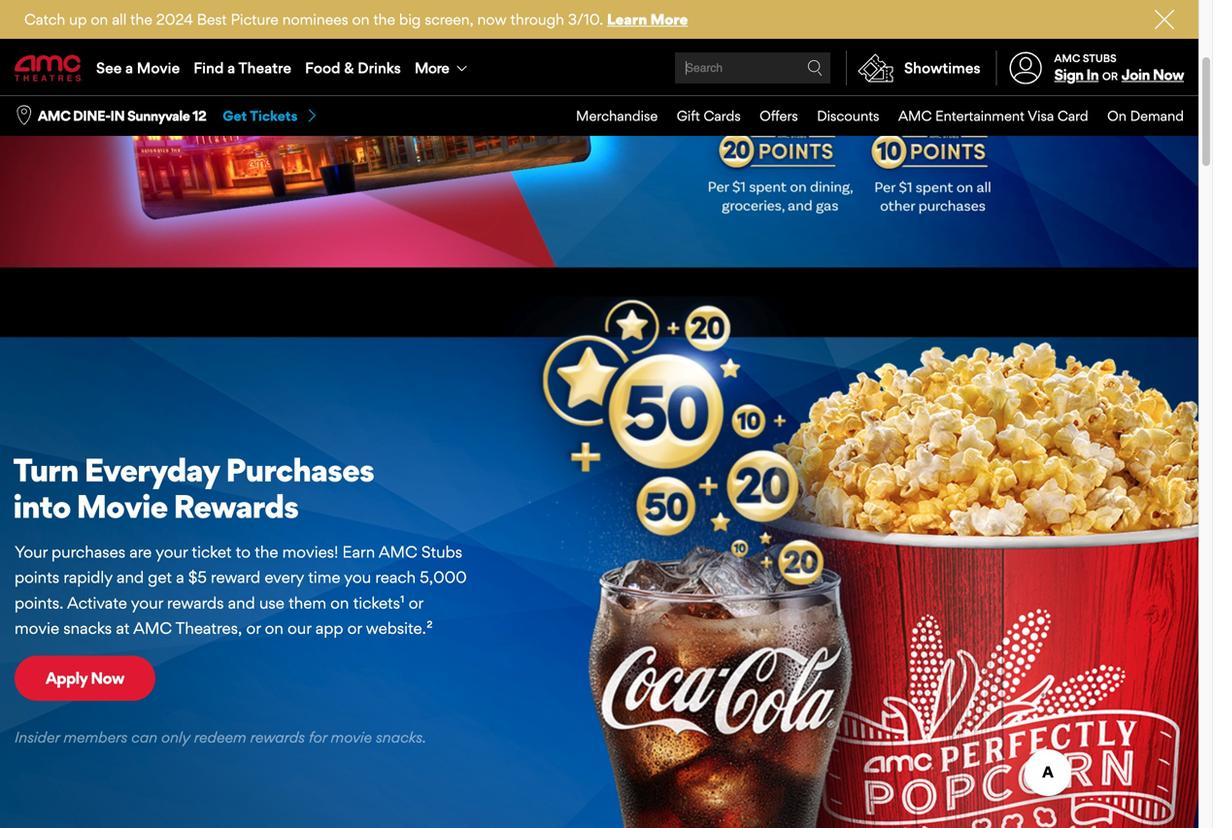 Task type: locate. For each thing, give the bounding box(es) containing it.
visa
[[1028, 107, 1054, 124]]

&
[[344, 59, 354, 77]]

amc inside amc stubs sign in or join now
[[1054, 52, 1080, 64]]

the right "all"
[[130, 10, 152, 28]]

your up get
[[156, 542, 188, 562]]

1 horizontal spatial rewards
[[250, 728, 305, 746]]

1 horizontal spatial and
[[228, 593, 255, 613]]

get
[[148, 568, 172, 587]]

your down get
[[131, 593, 163, 613]]

movie down points.
[[15, 619, 59, 638]]

insider
[[15, 728, 60, 746]]

insider members can only redeem rewards for movie snacks.
[[15, 728, 426, 746]]

or
[[1102, 70, 1118, 83], [409, 593, 423, 613], [246, 619, 261, 638], [347, 619, 362, 638]]

sign in or join amc stubs element
[[996, 41, 1184, 95]]

every
[[264, 568, 304, 587]]

everyday
[[84, 451, 220, 489]]

movie up are
[[76, 487, 167, 526]]

a for theatre
[[227, 59, 235, 77]]

tickets
[[250, 107, 298, 124]]

menu down showtimes image
[[557, 96, 1184, 136]]

menu containing merchandise
[[557, 96, 1184, 136]]

1 horizontal spatial a
[[176, 568, 184, 587]]

movie right for at the bottom left of page
[[331, 728, 372, 746]]

a left $5 in the left of the page
[[176, 568, 184, 587]]

1 horizontal spatial more
[[650, 10, 688, 28]]

1 vertical spatial movie
[[76, 487, 167, 526]]

on demand link
[[1088, 96, 1184, 136]]

1 vertical spatial stubs
[[421, 542, 462, 562]]

rapidly
[[63, 568, 112, 587]]

or right in
[[1102, 70, 1118, 83]]

amc right at in the bottom of the page
[[133, 619, 172, 638]]

0 horizontal spatial the
[[130, 10, 152, 28]]

0 vertical spatial movie
[[137, 59, 180, 77]]

the
[[130, 10, 152, 28], [373, 10, 395, 28], [255, 542, 278, 562]]

1 vertical spatial more
[[415, 59, 449, 77]]

1 horizontal spatial now
[[1153, 66, 1184, 84]]

movie
[[137, 59, 180, 77], [76, 487, 167, 526]]

0 vertical spatial rewards
[[167, 593, 224, 613]]

a inside your purchases are your ticket to the movies! earn amc stubs points rapidly and get a $5 reward every time you reach 5,000 points. activate your rewards and use them on tickets¹ or movie snacks at amc theatres, or on our app or website.²
[[176, 568, 184, 587]]

screen,
[[425, 10, 474, 28]]

1 vertical spatial now
[[91, 669, 124, 688]]

on up app
[[330, 593, 349, 613]]

up
[[69, 10, 87, 28]]

get tickets
[[223, 107, 298, 124]]

1 horizontal spatial the
[[255, 542, 278, 562]]

rewards down $5 in the left of the page
[[167, 593, 224, 613]]

0 vertical spatial menu
[[0, 41, 1198, 95]]

in
[[1086, 66, 1099, 84]]

0 vertical spatial stubs
[[1083, 52, 1116, 64]]

amc entertainment visa card
[[898, 107, 1088, 124]]

on
[[91, 10, 108, 28], [352, 10, 369, 28], [330, 593, 349, 613], [265, 619, 283, 638]]

theatre
[[238, 59, 291, 77]]

2 horizontal spatial a
[[227, 59, 235, 77]]

now right join
[[1153, 66, 1184, 84]]

0 horizontal spatial more
[[415, 59, 449, 77]]

offers link
[[741, 96, 798, 136]]

the right to
[[255, 542, 278, 562]]

get
[[223, 107, 247, 124]]

and down are
[[117, 568, 144, 587]]

amc down showtimes link at the right of page
[[898, 107, 932, 124]]

cards
[[704, 107, 741, 124]]

or down the use
[[246, 619, 261, 638]]

movie
[[15, 619, 59, 638], [331, 728, 372, 746]]

movie inside turn everyday purchases into movie rewards
[[76, 487, 167, 526]]

tickets¹
[[353, 593, 405, 613]]

12
[[192, 107, 206, 124]]

amc
[[1054, 52, 1080, 64], [898, 107, 932, 124], [38, 107, 70, 124], [379, 542, 417, 562], [133, 619, 172, 638]]

best
[[197, 10, 227, 28]]

drinks
[[358, 59, 401, 77]]

more inside more button
[[415, 59, 449, 77]]

0 vertical spatial movie
[[15, 619, 59, 638]]

close this dialog image
[[1164, 769, 1184, 788]]

a right the see
[[125, 59, 133, 77]]

stubs inside amc stubs sign in or join now
[[1083, 52, 1116, 64]]

0 vertical spatial and
[[117, 568, 144, 587]]

amc left dine-
[[38, 107, 70, 124]]

reach
[[375, 568, 416, 587]]

user profile image
[[998, 52, 1053, 84]]

sunnyvale
[[127, 107, 190, 124]]

menu containing more
[[0, 41, 1198, 95]]

now
[[1153, 66, 1184, 84], [91, 669, 124, 688]]

on left "all"
[[91, 10, 108, 28]]

can
[[131, 728, 157, 746]]

movie up sunnyvale
[[137, 59, 180, 77]]

demand
[[1130, 107, 1184, 124]]

now inside amc stubs sign in or join now
[[1153, 66, 1184, 84]]

purchases
[[226, 451, 374, 489]]

your
[[156, 542, 188, 562], [131, 593, 163, 613]]

at
[[116, 619, 130, 638]]

dine-
[[73, 107, 110, 124]]

stubs up in
[[1083, 52, 1116, 64]]

get tickets link
[[223, 107, 319, 125]]

rewards left for at the bottom left of page
[[250, 728, 305, 746]]

now
[[477, 10, 507, 28]]

amc inside "button"
[[38, 107, 70, 124]]

amc logo image
[[15, 55, 83, 81], [15, 55, 83, 81]]

0 vertical spatial now
[[1153, 66, 1184, 84]]

use
[[259, 593, 284, 613]]

merchandise link
[[557, 96, 658, 136]]

the left big
[[373, 10, 395, 28]]

0 horizontal spatial movie
[[15, 619, 59, 638]]

sign
[[1054, 66, 1083, 84]]

amc up the reach
[[379, 542, 417, 562]]

into
[[13, 487, 70, 526]]

showtimes
[[904, 59, 980, 77]]

amc up "sign" at top right
[[1054, 52, 1080, 64]]

1 horizontal spatial stubs
[[1083, 52, 1116, 64]]

points.
[[15, 593, 63, 613]]

learn
[[607, 10, 647, 28]]

1 vertical spatial menu
[[557, 96, 1184, 136]]

showtimes link
[[846, 51, 980, 85]]

more
[[650, 10, 688, 28], [415, 59, 449, 77]]

stubs up 5,000 at the left
[[421, 542, 462, 562]]

rewards
[[173, 487, 298, 526]]

amc dine-in sunnyvale 12
[[38, 107, 206, 124]]

on right "nominees"
[[352, 10, 369, 28]]

0 horizontal spatial and
[[117, 568, 144, 587]]

redeem
[[194, 728, 246, 746]]

1 horizontal spatial movie
[[331, 728, 372, 746]]

0 horizontal spatial a
[[125, 59, 133, 77]]

more right learn at the right top of page
[[650, 10, 688, 28]]

search the AMC website text field
[[683, 61, 807, 75]]

activate
[[67, 593, 127, 613]]

more down screen,
[[415, 59, 449, 77]]

menu up merchandise link
[[0, 41, 1198, 95]]

0 horizontal spatial rewards
[[167, 593, 224, 613]]

turn everyday purchases into movie rewards
[[13, 451, 374, 526]]

turn
[[13, 451, 78, 489]]

menu
[[0, 41, 1198, 95], [557, 96, 1184, 136]]

0 horizontal spatial stubs
[[421, 542, 462, 562]]

see a movie
[[96, 59, 180, 77]]

a
[[125, 59, 133, 77], [227, 59, 235, 77], [176, 568, 184, 587]]

on
[[1107, 107, 1127, 124]]

now right apply
[[91, 669, 124, 688]]

a right find
[[227, 59, 235, 77]]

on left 'our'
[[265, 619, 283, 638]]

and down reward
[[228, 593, 255, 613]]



Task type: describe. For each thing, give the bounding box(es) containing it.
app
[[315, 619, 343, 638]]

earn
[[342, 542, 375, 562]]

theatres,
[[175, 619, 242, 638]]

apply now link
[[15, 656, 155, 701]]

are
[[129, 542, 152, 562]]

all
[[112, 10, 127, 28]]

1 vertical spatial rewards
[[250, 728, 305, 746]]

merchandise
[[576, 107, 658, 124]]

catch
[[24, 10, 65, 28]]

discounts
[[817, 107, 879, 124]]

gift
[[677, 107, 700, 124]]

see a movie link
[[89, 41, 187, 95]]

more button
[[408, 41, 478, 95]]

or up website.²
[[409, 593, 423, 613]]

amc for visa
[[898, 107, 932, 124]]

join
[[1122, 66, 1150, 84]]

rewards inside your purchases are your ticket to the movies! earn amc stubs points rapidly and get a $5 reward every time you reach 5,000 points. activate your rewards and use them on tickets¹ or movie snacks at amc theatres, or on our app or website.²
[[167, 593, 224, 613]]

learn more link
[[607, 10, 688, 28]]

you
[[344, 568, 371, 587]]

apply now
[[46, 669, 124, 688]]

card
[[1057, 107, 1088, 124]]

amc entertainment visa card link
[[879, 96, 1088, 136]]

amc for in
[[38, 107, 70, 124]]

your purchases are your ticket to the movies! earn amc stubs points rapidly and get a $5 reward every time you reach 5,000 points. activate your rewards and use them on tickets¹ or movie snacks at amc theatres, or on our app or website.²
[[15, 542, 467, 638]]

picture
[[231, 10, 279, 28]]

our
[[288, 619, 311, 638]]

movie inside your purchases are your ticket to the movies! earn amc stubs points rapidly and get a $5 reward every time you reach 5,000 points. activate your rewards and use them on tickets¹ or movie snacks at amc theatres, or on our app or website.²
[[15, 619, 59, 638]]

offers
[[760, 107, 798, 124]]

0 vertical spatial your
[[156, 542, 188, 562]]

or right app
[[347, 619, 362, 638]]

find
[[193, 59, 224, 77]]

discounts link
[[798, 96, 879, 136]]

1 vertical spatial and
[[228, 593, 255, 613]]

nominees
[[282, 10, 348, 28]]

submit search icon image
[[807, 60, 823, 76]]

gift cards
[[677, 107, 741, 124]]

big
[[399, 10, 421, 28]]

amc stubs sign in or join now
[[1054, 52, 1184, 84]]

purchases
[[51, 542, 125, 562]]

amc for sign
[[1054, 52, 1080, 64]]

through
[[510, 10, 564, 28]]

members
[[63, 728, 127, 746]]

on demand
[[1107, 107, 1184, 124]]

$5
[[188, 568, 207, 587]]

sign in button
[[1054, 66, 1099, 84]]

find a theatre link
[[187, 41, 298, 95]]

join now button
[[1122, 66, 1184, 84]]

food & drinks
[[305, 59, 401, 77]]

your
[[15, 542, 47, 562]]

see
[[96, 59, 122, 77]]

catch up on all the 2024 best picture nominees on the big screen, now through 3/10. learn more
[[24, 10, 688, 28]]

to
[[236, 542, 251, 562]]

0 vertical spatial more
[[650, 10, 688, 28]]

only
[[161, 728, 190, 746]]

2024
[[156, 10, 193, 28]]

2 horizontal spatial the
[[373, 10, 395, 28]]

website.²
[[366, 619, 433, 638]]

snacks
[[63, 619, 112, 638]]

5,000
[[420, 568, 467, 587]]

food
[[305, 59, 340, 77]]

1 vertical spatial movie
[[331, 728, 372, 746]]

entertainment
[[935, 107, 1025, 124]]

food & drinks link
[[298, 41, 408, 95]]

for
[[309, 728, 327, 746]]

reward
[[211, 568, 260, 587]]

find a theatre
[[193, 59, 291, 77]]

them
[[289, 593, 326, 613]]

the inside your purchases are your ticket to the movies! earn amc stubs points rapidly and get a $5 reward every time you reach 5,000 points. activate your rewards and use them on tickets¹ or movie snacks at amc theatres, or on our app or website.²
[[255, 542, 278, 562]]

stubs inside your purchases are your ticket to the movies! earn amc stubs points rapidly and get a $5 reward every time you reach 5,000 points. activate your rewards and use them on tickets¹ or movie snacks at amc theatres, or on our app or website.²
[[421, 542, 462, 562]]

points
[[15, 568, 59, 587]]

apply
[[46, 669, 88, 688]]

movies!
[[282, 542, 338, 562]]

gift cards link
[[658, 96, 741, 136]]

3/10.
[[568, 10, 603, 28]]

or inside amc stubs sign in or join now
[[1102, 70, 1118, 83]]

showtimes image
[[847, 51, 904, 85]]

a for movie
[[125, 59, 133, 77]]

snacks.
[[376, 728, 426, 746]]

0 horizontal spatial now
[[91, 669, 124, 688]]

amc dine-in sunnyvale 12 button
[[38, 106, 206, 125]]

time
[[308, 568, 340, 587]]

1 vertical spatial your
[[131, 593, 163, 613]]



Task type: vqa. For each thing, say whether or not it's contained in the screenshot.
movie poster for Mean Girls image
no



